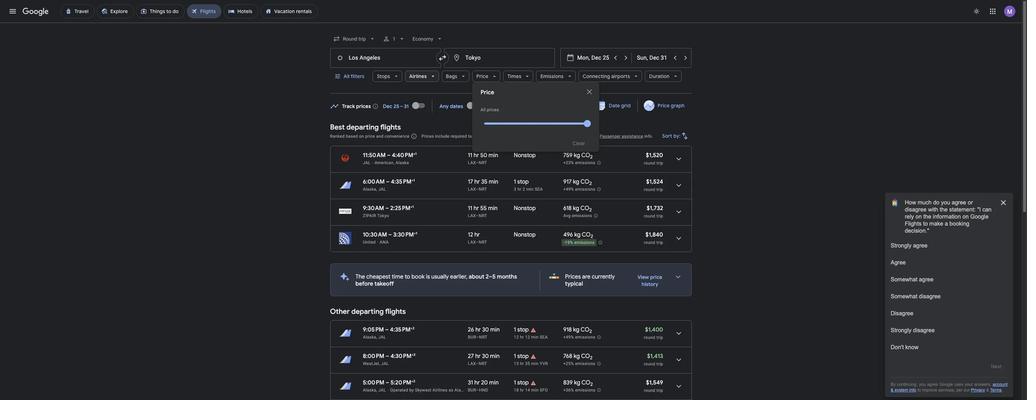 Task type: vqa. For each thing, say whether or not it's contained in the screenshot.
Flight search field
no



Task type: locate. For each thing, give the bounding box(es) containing it.
stop up 13
[[518, 353, 529, 360]]

2 alaska, jal from the top
[[363, 335, 386, 340]]

1 button
[[380, 30, 408, 47]]

1 stop up 13
[[514, 353, 529, 360]]

lax down 17 in the left top of the page
[[468, 187, 476, 192]]

 image for 10:30 am
[[377, 240, 378, 245]]

trip down $1,524
[[657, 187, 663, 192]]

None text field
[[330, 48, 441, 68], [444, 48, 555, 68], [330, 48, 441, 68], [444, 48, 555, 68]]

hr inside 27 hr 30 min lax – nrt
[[475, 353, 481, 360]]

round down the $1,732
[[644, 214, 656, 219]]

– inside 17 hr 35 min lax – nrt
[[476, 187, 479, 192]]

jal for 9:05 pm
[[378, 335, 386, 340]]

0 vertical spatial +49%
[[563, 187, 574, 192]]

hr for 12 hr lax – nrt
[[475, 231, 480, 238]]

prices up for
[[487, 107, 499, 112]]

co inside 496 kg co 2
[[582, 231, 591, 238]]

1 stop up the 12 hr 12 min sea
[[514, 326, 529, 334]]

airlines left as
[[433, 388, 448, 393]]

flight details. leaves los angeles international airport at 10:30 am on monday, december 25 and arrives at narita international airport at 3:30 pm on tuesday, december 26. image
[[670, 230, 687, 247]]

min inside layover (1 of 1) is a 12 hr 12 min overnight layover at seattle-tacoma international airport in seattle. element
[[531, 335, 539, 340]]

min inside the layover (1 of 1) is a 13 hr 35 min overnight layover at vancouver international airport in vancouver. element
[[531, 361, 539, 366]]

bur down 31
[[468, 388, 476, 393]]

min inside 26 hr 30 min bur – nrt
[[490, 326, 500, 334]]

2 up +25% emissions
[[590, 355, 593, 361]]

1 horizontal spatial price
[[650, 274, 663, 281]]

hr inside 11 hr 50 min lax – nrt
[[474, 152, 479, 159]]

1 vertical spatial nonstop
[[514, 205, 536, 212]]

co for 917
[[581, 178, 590, 185]]

1524 US dollars text field
[[646, 178, 663, 185]]

kg for 839
[[574, 379, 580, 387]]

layover (1 of 1) is a 12 hr 12 min overnight layover at seattle-tacoma international airport in seattle. element
[[514, 335, 560, 340]]

main content containing best departing flights
[[330, 97, 692, 400]]

2 lax from the top
[[468, 187, 476, 192]]

0 horizontal spatial prices
[[356, 103, 371, 109]]

2 up +36% emissions
[[591, 382, 593, 388]]

dates
[[450, 103, 463, 109]]

2 up arrival time: 4:30 pm on  wednesday, december 27. text field
[[413, 326, 415, 331]]

jal down "9:05 pm – 4:35 pm + 2"
[[378, 335, 386, 340]]

1 +49% emissions from the top
[[563, 187, 596, 192]]

price graph
[[658, 102, 685, 109]]

1 alaska, from the top
[[363, 187, 377, 192]]

2 nonstop from the top
[[514, 205, 536, 212]]

1 horizontal spatial 35
[[525, 361, 530, 366]]

sea up yvr
[[540, 335, 548, 340]]

2 left 5
[[486, 273, 489, 281]]

1 vertical spatial sea
[[540, 335, 548, 340]]

co for 618
[[581, 205, 589, 212]]

2 vertical spatial nonstop flight. element
[[514, 231, 536, 240]]

1 horizontal spatial airlines
[[433, 388, 448, 393]]

30 right 26
[[482, 326, 489, 334]]

hr right 26
[[476, 326, 481, 334]]

nrt down total duration 27 hr 30 min. element
[[479, 361, 487, 366]]

4 trip from the top
[[657, 240, 663, 245]]

0 horizontal spatial all
[[344, 73, 350, 79]]

+ inside 10:30 am – 3:30 pm + 1
[[414, 231, 416, 236]]

co up +25% emissions
[[581, 353, 590, 360]]

2 nonstop flight. element from the top
[[514, 205, 536, 213]]

2 right 3
[[523, 187, 525, 192]]

total duration 11 hr 50 min. element
[[468, 152, 514, 160]]

alaska, jal for 9:05 pm
[[363, 335, 386, 340]]

westjet, jal
[[363, 361, 389, 366]]

+ for 10:30 am
[[414, 231, 416, 236]]

+ for 5:00 pm
[[411, 379, 413, 384]]

alaska, down 6:00 am text box
[[363, 187, 377, 192]]

Departure time: 11:50 AM. text field
[[363, 152, 386, 159]]

filters
[[351, 73, 364, 79]]

1 vertical spatial 30
[[482, 353, 489, 360]]

Departure time: 9:05 PM. text field
[[363, 326, 384, 334]]

3 nonstop flight. element from the top
[[514, 231, 536, 240]]

min right 27
[[490, 353, 500, 360]]

759
[[563, 152, 573, 159]]

kg inside 618 kg co 2
[[573, 205, 579, 212]]

flight details. leaves hollywood burbank airport at 9:05 pm on monday, december 25 and arrives at narita international airport at 4:35 pm on wednesday, december 27. image
[[670, 325, 687, 342]]

all right dates at the left of the page
[[481, 107, 486, 112]]

layover (1 of 1) is a 3 hr 2 min layover at seattle-tacoma international airport in seattle. element
[[514, 187, 560, 192]]

2 vertical spatial alaska,
[[363, 388, 377, 393]]

2 1 stop flight. element from the top
[[514, 326, 529, 335]]

Arrival time: 3:30 PM on  Tuesday, December 26. text field
[[393, 231, 417, 238]]

prices inside find the best price region
[[356, 103, 371, 109]]

1 vertical spatial alaska
[[455, 388, 468, 393]]

based
[[346, 134, 358, 139]]

1 stop flight. element up the 12 hr 12 min sea
[[514, 326, 529, 335]]

4 1 stop flight. element from the top
[[514, 379, 529, 388]]

+ inside 5:00 pm – 5:20 pm + 2
[[411, 379, 413, 384]]

nonstop flight. element for 12 hr
[[514, 231, 536, 240]]

round for $1,840
[[644, 240, 656, 245]]

1 stop from the top
[[518, 178, 529, 185]]

prices right learn more about ranking image
[[422, 134, 434, 139]]

co inside 618 kg co 2
[[581, 205, 589, 212]]

1 nonstop from the top
[[514, 152, 536, 159]]

1 stop flight. element up 18
[[514, 379, 529, 388]]

kg inside 759 kg co 2
[[574, 152, 580, 159]]

27
[[468, 353, 474, 360]]

12 down 11 hr 55 min lax – nrt on the left bottom of the page
[[468, 231, 473, 238]]

round inside $1,413 round trip
[[644, 362, 656, 367]]

25 – 31
[[394, 103, 409, 109]]

nrt down total duration 17 hr 35 min. element
[[479, 187, 487, 192]]

2 alaska, from the top
[[363, 335, 377, 340]]

3 trip from the top
[[657, 214, 663, 219]]

2 up avg emissions
[[589, 207, 592, 213]]

departing for best
[[347, 123, 379, 132]]

before
[[356, 281, 373, 288]]

emissions down 768 kg co 2
[[575, 361, 596, 366]]

+25%
[[563, 361, 574, 366]]

6 round from the top
[[644, 362, 656, 367]]

bur inside '31 hr 20 min bur – hnd'
[[468, 388, 476, 393]]

0 vertical spatial alaska, jal
[[363, 187, 386, 192]]

kg up +25% emissions
[[574, 353, 580, 360]]

stops
[[377, 73, 390, 79]]

3 round from the top
[[644, 214, 656, 219]]

50
[[480, 152, 487, 159]]

view price history image
[[670, 269, 687, 285]]

hr right 3
[[518, 187, 522, 192]]

0 vertical spatial flights
[[380, 123, 401, 132]]

0 vertical spatial all
[[344, 73, 350, 79]]

8:00 pm
[[363, 353, 384, 360]]

kg for 496
[[574, 231, 581, 238]]

nonstop for 11 hr 50 min
[[514, 152, 536, 159]]

35 for 13
[[525, 361, 530, 366]]

kg up +23% emissions
[[574, 152, 580, 159]]

1 vertical spatial  image
[[388, 388, 389, 393]]

0 horizontal spatial price
[[365, 134, 375, 139]]

2 stop from the top
[[518, 326, 529, 334]]

trip for $1,549
[[657, 388, 663, 393]]

0 vertical spatial 11
[[468, 152, 472, 159]]

1 vertical spatial departing
[[351, 307, 384, 316]]

1 horizontal spatial prices
[[487, 107, 499, 112]]

min right 3
[[526, 187, 534, 192]]

bur inside 26 hr 30 min bur – nrt
[[468, 335, 476, 340]]

2 trip from the top
[[657, 187, 663, 192]]

min inside 27 hr 30 min lax – nrt
[[490, 353, 500, 360]]

kg right 918
[[573, 326, 580, 334]]

total duration 26 hr 30 min. element
[[468, 326, 514, 335]]

4:35 pm
[[391, 178, 412, 185], [390, 326, 411, 334]]

11 for 11 hr 55 min
[[468, 205, 472, 212]]

0 vertical spatial price
[[477, 73, 489, 79]]

1 vertical spatial 4:35 pm
[[390, 326, 411, 334]]

all inside button
[[344, 73, 350, 79]]

trip for $1,732
[[657, 214, 663, 219]]

+ for 8:00 pm
[[412, 353, 414, 357]]

trip down the $1,400
[[657, 335, 663, 340]]

layover (1 of 1) is a 18 hr 14 min overnight layover at san francisco international airport in san francisco. element
[[514, 388, 560, 393]]

1 stop for 26 hr 30 min
[[514, 326, 529, 334]]

$1,400
[[645, 326, 663, 334]]

round inside $1,549 round trip
[[644, 388, 656, 393]]

the cheapest time to book is usually earlier, about 2 – 5 months before takeoff
[[356, 273, 517, 288]]

1 vertical spatial +49%
[[563, 335, 574, 340]]

prices include required taxes + fees for 1 adult.
[[422, 134, 515, 139]]

9:30 am – 2:25 pm + 1
[[363, 205, 414, 212]]

1 horizontal spatial prices
[[565, 273, 581, 281]]

3:30 pm
[[393, 231, 414, 238]]

3 1 stop from the top
[[514, 379, 529, 387]]

3 stop from the top
[[518, 353, 529, 360]]

convenience
[[385, 134, 410, 139]]

0 vertical spatial alaska,
[[363, 187, 377, 192]]

0 horizontal spatial  image
[[377, 240, 378, 245]]

1 +49% from the top
[[563, 187, 574, 192]]

nrt for 17 hr 35 min
[[479, 187, 487, 192]]

jal down 11:50 am
[[363, 160, 371, 165]]

6:00 am
[[363, 178, 385, 185]]

min up the layover (1 of 1) is a 13 hr 35 min overnight layover at vancouver international airport in vancouver. element
[[531, 335, 539, 340]]

30 inside 26 hr 30 min bur – nrt
[[482, 326, 489, 334]]

0 vertical spatial alaska
[[396, 160, 409, 165]]

all filters
[[344, 73, 364, 79]]

operated by skywest airlines as alaska skywest
[[390, 388, 486, 393]]

co up '-19% emissions'
[[582, 231, 591, 238]]

trip for $1,413
[[657, 362, 663, 367]]

leaves los angeles international airport at 6:00 am on monday, december 25 and arrives at narita international airport at 4:35 pm on tuesday, december 26. element
[[363, 178, 415, 185]]

main content
[[330, 97, 692, 400]]

hr inside 17 hr 35 min lax – nrt
[[475, 178, 480, 185]]

min inside 17 hr 35 min lax – nrt
[[489, 178, 498, 185]]

+23% emissions
[[563, 160, 596, 165]]

kg up +36% emissions
[[574, 379, 580, 387]]

0 vertical spatial prices
[[422, 134, 434, 139]]

35 right 13
[[525, 361, 530, 366]]

+49% for 918
[[563, 335, 574, 340]]

total duration 27 hr 30 min. element
[[468, 353, 514, 361]]

hr right 17 in the left top of the page
[[475, 178, 480, 185]]

nrt inside 11 hr 50 min lax – nrt
[[479, 160, 487, 165]]

co inside 759 kg co 2
[[582, 152, 590, 159]]

co for 759
[[582, 152, 590, 159]]

0 vertical spatial airlines
[[409, 73, 427, 79]]

$1,524 round trip
[[644, 178, 663, 192]]

trip down the $1,732
[[657, 214, 663, 219]]

round for $1,520
[[644, 161, 656, 166]]

alaska, down 5:00 pm text field
[[363, 388, 377, 393]]

35 inside 17 hr 35 min lax – nrt
[[481, 178, 488, 185]]

airlines button
[[405, 68, 439, 85]]

Arrival time: 4:35 PM on  Tuesday, December 26. text field
[[391, 178, 415, 185]]

0 horizontal spatial 35
[[481, 178, 488, 185]]

– inside the cheapest time to book is usually earlier, about 2 – 5 months before takeoff
[[489, 273, 492, 281]]

11 inside 11 hr 55 min lax – nrt
[[468, 205, 472, 212]]

None field
[[330, 33, 379, 45], [410, 33, 446, 45], [330, 33, 379, 45], [410, 33, 446, 45]]

1 vertical spatial price
[[481, 89, 494, 96]]

3 alaska, from the top
[[363, 388, 377, 393]]

sea
[[535, 187, 543, 192], [540, 335, 548, 340]]

by
[[409, 388, 414, 393]]

12 hr lax – nrt
[[468, 231, 487, 245]]

2 up by
[[413, 379, 415, 384]]

3 nonstop from the top
[[514, 231, 536, 238]]

hr for 31 hr 20 min bur – hnd
[[475, 379, 480, 387]]

min inside 11 hr 55 min lax – nrt
[[488, 205, 498, 212]]

1732 US dollars text field
[[647, 205, 663, 212]]

round for $1,413
[[644, 362, 656, 367]]

27 hr 30 min lax – nrt
[[468, 353, 500, 366]]

12
[[468, 231, 473, 238], [514, 335, 519, 340], [525, 335, 530, 340]]

kg up avg emissions
[[573, 205, 579, 212]]

passenger
[[600, 134, 621, 139]]

4 stop from the top
[[518, 379, 529, 387]]

+49% down 917
[[563, 187, 574, 192]]

1 vertical spatial nonstop flight. element
[[514, 205, 536, 213]]

7 trip from the top
[[657, 388, 663, 393]]

co
[[582, 152, 590, 159], [581, 178, 590, 185], [581, 205, 589, 212], [582, 231, 591, 238], [581, 326, 590, 334], [581, 353, 590, 360], [582, 379, 591, 387]]

30 for 26
[[482, 326, 489, 334]]

 image
[[377, 240, 378, 245], [388, 388, 389, 393]]

1 horizontal spatial 12
[[514, 335, 519, 340]]

11 hr 50 min lax – nrt
[[468, 152, 498, 165]]

min inside layover (1 of 1) is a 18 hr 14 min overnight layover at san francisco international airport in san francisco. element
[[531, 388, 539, 393]]

co up +23% emissions
[[582, 152, 590, 159]]

date
[[609, 102, 620, 109]]

0 horizontal spatial prices
[[422, 134, 434, 139]]

round down $1,520 text field
[[644, 161, 656, 166]]

sort
[[662, 133, 672, 139]]

2 vertical spatial alaska, jal
[[363, 388, 386, 393]]

currently
[[592, 273, 615, 281]]

496 kg co 2
[[563, 231, 593, 240]]

– inside '31 hr 20 min bur – hnd'
[[476, 388, 479, 393]]

3 1 stop flight. element from the top
[[514, 353, 529, 361]]

emissions down 839 kg co 2
[[575, 388, 596, 393]]

hr inside '31 hr 20 min bur – hnd'
[[475, 379, 480, 387]]

0 vertical spatial +49% emissions
[[563, 187, 596, 192]]

2:25 pm
[[390, 205, 411, 212]]

– inside 11:50 am – 4:40 pm + 1
[[387, 152, 391, 159]]

0 vertical spatial 30
[[482, 326, 489, 334]]

min right the 50
[[489, 152, 498, 159]]

+49% for 917
[[563, 187, 574, 192]]

1 lax from the top
[[468, 160, 476, 165]]

4 round from the top
[[644, 240, 656, 245]]

flights up convenience
[[380, 123, 401, 132]]

times button
[[503, 68, 534, 85]]

2 horizontal spatial 12
[[525, 335, 530, 340]]

496
[[563, 231, 573, 238]]

0 vertical spatial 4:35 pm
[[391, 178, 412, 185]]

round down $1,524
[[644, 187, 656, 192]]

12 down total duration 26 hr 30 min. "element"
[[514, 335, 519, 340]]

the
[[356, 273, 365, 281]]

all prices
[[481, 107, 499, 112]]

emissions
[[575, 160, 596, 165], [575, 187, 596, 192], [572, 213, 592, 218], [574, 240, 595, 245], [575, 335, 596, 340], [575, 361, 596, 366], [575, 388, 596, 393]]

kg inside 496 kg co 2
[[574, 231, 581, 238]]

5 round from the top
[[644, 335, 656, 340]]

round
[[644, 161, 656, 166], [644, 187, 656, 192], [644, 214, 656, 219], [644, 240, 656, 245], [644, 335, 656, 340], [644, 362, 656, 367], [644, 388, 656, 393]]

Departure time: 10:30 AM. text field
[[363, 231, 387, 238]]

nrt down 55
[[479, 213, 487, 218]]

2 inside the cheapest time to book is usually earlier, about 2 – 5 months before takeoff
[[486, 273, 489, 281]]

lax down "total duration 11 hr 55 min." element
[[468, 213, 476, 218]]

hr inside 26 hr 30 min bur – nrt
[[476, 326, 481, 334]]

co inside 768 kg co 2
[[581, 353, 590, 360]]

2 +49% emissions from the top
[[563, 335, 596, 340]]

round inside '$1,840 round trip'
[[644, 240, 656, 245]]

1 vertical spatial 35
[[525, 361, 530, 366]]

1 inside popup button
[[393, 36, 396, 42]]

jal down 5:00 pm – 5:20 pm + 2
[[378, 388, 386, 393]]

1 stop flight. element for 27 hr 30 min
[[514, 353, 529, 361]]

1 stop flight. element
[[514, 178, 529, 187], [514, 326, 529, 335], [514, 353, 529, 361], [514, 379, 529, 388]]

trip down 1413 us dollars text box in the right bottom of the page
[[657, 362, 663, 367]]

1 vertical spatial airlines
[[433, 388, 448, 393]]

price right 'on'
[[365, 134, 375, 139]]

1 bur from the top
[[468, 335, 476, 340]]

1 vertical spatial price
[[650, 274, 663, 281]]

2 vertical spatial 1 stop
[[514, 379, 529, 387]]

co inside 917 kg co 2
[[581, 178, 590, 185]]

leaves los angeles international airport at 9:30 am on monday, december 25 and arrives at narita international airport at 2:25 pm on tuesday, december 26. element
[[363, 205, 414, 212]]

5 trip from the top
[[657, 335, 663, 340]]

0 vertical spatial 35
[[481, 178, 488, 185]]

round down $1,549
[[644, 388, 656, 393]]

main menu image
[[8, 7, 17, 16]]

trip inside $1,520 round trip
[[657, 161, 663, 166]]

emissions for 918
[[575, 335, 596, 340]]

918 kg co 2
[[563, 326, 592, 335]]

5:00 pm
[[363, 379, 384, 387]]

4 lax from the top
[[468, 240, 476, 245]]

839 kg co 2
[[563, 379, 593, 388]]

3 lax from the top
[[468, 213, 476, 218]]

hr right 31
[[475, 379, 480, 387]]

kg right 917
[[573, 178, 579, 185]]

westjet,
[[363, 361, 380, 366]]

$1,520 round trip
[[644, 152, 663, 166]]

lax inside 11 hr 50 min lax – nrt
[[468, 160, 476, 165]]

and
[[376, 134, 384, 139]]

lax up 17 in the left top of the page
[[468, 160, 476, 165]]

nrt inside 26 hr 30 min bur – nrt
[[479, 335, 488, 340]]

flight details. leaves los angeles international airport at 11:50 am on monday, december 25 and arrives at narita international airport at 4:40 pm on tuesday, december 26. image
[[670, 151, 687, 167]]

6 trip from the top
[[657, 362, 663, 367]]

1 vertical spatial prices
[[565, 273, 581, 281]]

30 inside 27 hr 30 min lax – nrt
[[482, 353, 489, 360]]

round down the $1,400
[[644, 335, 656, 340]]

2 inside 618 kg co 2
[[589, 207, 592, 213]]

11 hr 55 min lax – nrt
[[468, 205, 498, 218]]

1 nonstop flight. element from the top
[[514, 152, 536, 160]]

on
[[359, 134, 364, 139]]

trip inside $1,413 round trip
[[657, 362, 663, 367]]

departing up 'on'
[[347, 123, 379, 132]]

– inside 11 hr 50 min lax – nrt
[[476, 160, 479, 165]]

all for all filters
[[344, 73, 350, 79]]

13
[[514, 361, 519, 366]]

nrt inside 17 hr 35 min lax – nrt
[[479, 187, 487, 192]]

1 stop up 18
[[514, 379, 529, 387]]

kg for 918
[[573, 326, 580, 334]]

0 vertical spatial bur
[[468, 335, 476, 340]]

duration button
[[645, 68, 682, 85]]

0 horizontal spatial 12
[[468, 231, 473, 238]]

1 round from the top
[[644, 161, 656, 166]]

1 vertical spatial bur
[[468, 388, 476, 393]]

2 bur from the top
[[468, 388, 476, 393]]

nrt for 11 hr 55 min
[[479, 213, 487, 218]]

bur for 26
[[468, 335, 476, 340]]

30 for 27
[[482, 353, 489, 360]]

1 horizontal spatial all
[[481, 107, 486, 112]]

sort by:
[[662, 133, 681, 139]]

1 trip from the top
[[657, 161, 663, 166]]

min inside '31 hr 20 min bur – hnd'
[[489, 379, 499, 387]]

layover (1 of 1) is a 13 hr 35 min overnight layover at vancouver international airport in vancouver. element
[[514, 361, 560, 367]]

nrt for 26 hr 30 min
[[479, 335, 488, 340]]

lax for 17 hr 35 min
[[468, 187, 476, 192]]

1 stop flight. element for 26 hr 30 min
[[514, 326, 529, 335]]

$1,524
[[646, 178, 663, 185]]

2 vertical spatial price
[[658, 102, 670, 109]]

hr down 11 hr 55 min lax – nrt on the left bottom of the page
[[475, 231, 480, 238]]

hr left 55
[[474, 205, 479, 212]]

0 vertical spatial sea
[[535, 187, 543, 192]]

trip inside $1,524 round trip
[[657, 187, 663, 192]]

+49% emissions down 918 kg co 2
[[563, 335, 596, 340]]

include
[[435, 134, 450, 139]]

hr inside 12 hr lax – nrt
[[475, 231, 480, 238]]

 image down leaves hollywood burbank airport at 5:00 pm on monday, december 25 and arrives at haneda airport at 5:20 pm on wednesday, december 27. element
[[388, 388, 389, 393]]

stop up 14 at the bottom right of the page
[[518, 379, 529, 387]]

flights up "9:05 pm – 4:35 pm + 2"
[[385, 307, 406, 316]]

avg
[[563, 213, 571, 218]]

min right 26
[[490, 326, 500, 334]]

31
[[468, 379, 473, 387]]

round inside $1,520 round trip
[[644, 161, 656, 166]]

1 horizontal spatial  image
[[388, 388, 389, 393]]

loading results progress bar
[[0, 23, 1022, 24]]

alaska,
[[363, 187, 377, 192], [363, 335, 377, 340], [363, 388, 377, 393]]

min for 13 hr 35 min yvr
[[531, 361, 539, 366]]

1 vertical spatial alaska,
[[363, 335, 377, 340]]

leaves los angeles international airport at 10:30 am on monday, december 25 and arrives at narita international airport at 3:30 pm on tuesday, december 26. element
[[363, 231, 417, 238]]

round inside $1,524 round trip
[[644, 187, 656, 192]]

0 horizontal spatial airlines
[[409, 73, 427, 79]]

kg for 759
[[574, 152, 580, 159]]

hr for 18 hr 14 min sfo
[[520, 388, 524, 393]]

2 right 4:30 pm
[[414, 353, 416, 357]]

2 inside 768 kg co 2
[[590, 355, 593, 361]]

co right 917
[[581, 178, 590, 185]]

nrt down the 50
[[479, 160, 487, 165]]

prices
[[422, 134, 434, 139], [565, 273, 581, 281]]

price left graph
[[658, 102, 670, 109]]

alaska right as
[[455, 388, 468, 393]]

sea right 3
[[535, 187, 543, 192]]

trip inside '$1,840 round trip'
[[657, 240, 663, 245]]

alaska, jal down the 9:05 pm at the bottom of the page
[[363, 335, 386, 340]]

2 11 from the top
[[468, 205, 472, 212]]

learn more about tracked prices image
[[372, 103, 379, 109]]

1 inside 6:00 am – 4:35 pm + 1
[[414, 178, 415, 183]]

prices inside prices are currently typical
[[565, 273, 581, 281]]

2 right 917
[[590, 181, 592, 187]]

stop up the 12 hr 12 min sea
[[518, 326, 529, 334]]

2 inside "9:05 pm – 4:35 pm + 2"
[[413, 326, 415, 331]]

None search field
[[330, 30, 692, 152]]

hr up 13 hr 35 min yvr
[[520, 335, 524, 340]]

user survey dialog, how much do you agree or disagree with the statement: "i can rely on the information on google flights to make a booking decision." element
[[885, 193, 1014, 397]]

price button
[[472, 68, 501, 85]]

any
[[440, 103, 449, 109]]

grid
[[621, 102, 631, 109]]

find the best price region
[[330, 97, 692, 118]]

jal for 6:00 am
[[378, 187, 386, 192]]

kg inside 917 kg co 2
[[573, 178, 579, 185]]

1 vertical spatial 1 stop
[[514, 353, 529, 360]]

1 11 from the top
[[468, 152, 472, 159]]

1 horizontal spatial alaska
[[455, 388, 468, 393]]

alaska
[[396, 160, 409, 165], [455, 388, 468, 393]]

7 round from the top
[[644, 388, 656, 393]]

5:00 pm – 5:20 pm + 2
[[363, 379, 415, 387]]

+ inside 6:00 am – 4:35 pm + 1
[[412, 178, 414, 183]]

+ inside 11:50 am – 4:40 pm + 1
[[413, 152, 415, 156]]

1 vertical spatial flights
[[385, 307, 406, 316]]

lax inside 17 hr 35 min lax – nrt
[[468, 187, 476, 192]]

4:35 pm inside "9:05 pm – 4:35 pm + 2"
[[390, 326, 411, 334]]

co right 918
[[581, 326, 590, 334]]

+36%
[[563, 388, 574, 393]]

min right 14 at the bottom right of the page
[[531, 388, 539, 393]]

30 right 27
[[482, 353, 489, 360]]

0 vertical spatial  image
[[377, 240, 378, 245]]

35 for 17
[[481, 178, 488, 185]]

lax inside 12 hr lax – nrt
[[468, 240, 476, 245]]

round for $1,400
[[644, 335, 656, 340]]

Arrival time: 4:40 PM on  Tuesday, December 26. text field
[[392, 152, 417, 159]]

hr inside 11 hr 55 min lax – nrt
[[474, 205, 479, 212]]

round inside "$1,732 round trip"
[[644, 214, 656, 219]]

2 vertical spatial nonstop
[[514, 231, 536, 238]]

min right 20
[[489, 379, 499, 387]]

prices inside search box
[[487, 107, 499, 112]]

skywest
[[469, 388, 486, 393]]

trip for $1,400
[[657, 335, 663, 340]]

2 inside 839 kg co 2
[[591, 382, 593, 388]]

Arrival time: 5:20 PM on  Wednesday, December 27. text field
[[391, 379, 415, 387]]

0 vertical spatial nonstop flight. element
[[514, 152, 536, 160]]

hr inside 1 stop 3 hr 2 min sea
[[518, 187, 522, 192]]

emissions down 917 kg co 2
[[575, 187, 596, 192]]

kg inside 768 kg co 2
[[574, 353, 580, 360]]

+ inside "9:05 pm – 4:35 pm + 2"
[[411, 326, 413, 331]]

kg up '-19% emissions'
[[574, 231, 581, 238]]

nrt for 11 hr 50 min
[[479, 160, 487, 165]]

kg inside 839 kg co 2
[[574, 379, 580, 387]]

lax down total duration 12 hr. element
[[468, 240, 476, 245]]

nrt down total duration 12 hr. element
[[479, 240, 487, 245]]

19%
[[565, 240, 573, 245]]

1549 US dollars text field
[[646, 379, 663, 387]]

kg for 618
[[573, 205, 579, 212]]

2 +49% from the top
[[563, 335, 574, 340]]

4:35 pm inside 6:00 am – 4:35 pm + 1
[[391, 178, 412, 185]]

min left yvr
[[531, 361, 539, 366]]

2 right 918
[[590, 329, 592, 335]]

nonstop flight. element
[[514, 152, 536, 160], [514, 205, 536, 213], [514, 231, 536, 240]]

35 right 17 in the left top of the page
[[481, 178, 488, 185]]

12 inside 12 hr lax – nrt
[[468, 231, 473, 238]]

min inside 1 stop 3 hr 2 min sea
[[526, 187, 534, 192]]

book
[[412, 273, 425, 281]]

8:00 pm – 4:30 pm + 2
[[363, 353, 416, 360]]

1 vertical spatial all
[[481, 107, 486, 112]]

11 inside 11 hr 50 min lax – nrt
[[468, 152, 472, 159]]

1 alaska, jal from the top
[[363, 187, 386, 192]]

– inside "9:05 pm – 4:35 pm + 2"
[[385, 326, 389, 334]]

hr left the 50
[[474, 152, 479, 159]]

2 round from the top
[[644, 187, 656, 192]]

1 inside 1 stop 3 hr 2 min sea
[[514, 178, 516, 185]]

2 1 stop from the top
[[514, 353, 529, 360]]

departing for other
[[351, 307, 384, 316]]

20
[[481, 379, 488, 387]]

earlier,
[[450, 273, 468, 281]]

1 stop flight. element up 13
[[514, 353, 529, 361]]

0 vertical spatial nonstop
[[514, 152, 536, 159]]

stop for 26 hr 30 min
[[518, 326, 529, 334]]

1 inside 9:30 am – 2:25 pm + 1
[[412, 205, 414, 209]]

lax inside 27 hr 30 min lax – nrt
[[468, 361, 476, 366]]

operated
[[390, 388, 408, 393]]

0 vertical spatial departing
[[347, 123, 379, 132]]

trip down $1,520 text field
[[657, 161, 663, 166]]

co inside 839 kg co 2
[[582, 379, 591, 387]]

hr for 27 hr 30 min lax – nrt
[[475, 353, 481, 360]]

hr right 27
[[475, 353, 481, 360]]

prices for prices are currently typical
[[565, 273, 581, 281]]

emissions down 759 kg co 2
[[575, 160, 596, 165]]

0 vertical spatial 1 stop
[[514, 326, 529, 334]]

1 1 stop from the top
[[514, 326, 529, 334]]

connecting airports
[[583, 73, 630, 79]]

nrt inside 27 hr 30 min lax – nrt
[[479, 361, 487, 366]]

5 lax from the top
[[468, 361, 476, 366]]

1 vertical spatial 11
[[468, 205, 472, 212]]

alaska, down the 9:05 pm at the bottom of the page
[[363, 335, 377, 340]]

1 vertical spatial alaska, jal
[[363, 335, 386, 340]]

round inside $1,400 round trip
[[644, 335, 656, 340]]

min for 12 hr 12 min sea
[[531, 335, 539, 340]]

1 vertical spatial +49% emissions
[[563, 335, 596, 340]]

35
[[481, 178, 488, 185], [525, 361, 530, 366]]

4:35 pm for 6:00 am
[[391, 178, 412, 185]]



Task type: describe. For each thing, give the bounding box(es) containing it.
6:00 am – 4:35 pm + 1
[[363, 178, 415, 185]]

1400 US dollars text field
[[645, 326, 663, 334]]

12 for 12 hr 12 min sea
[[514, 335, 519, 340]]

3 alaska, jal from the top
[[363, 388, 386, 393]]

trip for $1,840
[[657, 240, 663, 245]]

round for $1,732
[[644, 214, 656, 219]]

emissions for 917
[[575, 187, 596, 192]]

emissions for 759
[[575, 160, 596, 165]]

1840 US dollars text field
[[646, 231, 663, 238]]

sort by: button
[[660, 128, 692, 144]]

co for 496
[[582, 231, 591, 238]]

– inside 26 hr 30 min bur – nrt
[[476, 335, 479, 340]]

– inside 6:00 am – 4:35 pm + 1
[[386, 178, 390, 185]]

1 stop for 27 hr 30 min
[[514, 353, 529, 360]]

track prices
[[342, 103, 371, 109]]

Arrival time: 4:35 PM on  Wednesday, December 27. text field
[[390, 326, 415, 334]]

sea inside 1 stop 3 hr 2 min sea
[[535, 187, 543, 192]]

takeoff
[[375, 281, 394, 288]]

$1,413 round trip
[[644, 353, 663, 367]]

4:35 pm for 9:05 pm
[[390, 326, 411, 334]]

Departure text field
[[577, 48, 610, 67]]

tokyo
[[377, 213, 389, 218]]

about
[[469, 273, 485, 281]]

$1,549 round trip
[[644, 379, 663, 393]]

ranked based on price and convenience
[[330, 134, 410, 139]]

bags
[[446, 73, 457, 79]]

Departure time: 6:00 AM. text field
[[363, 178, 385, 185]]

round for $1,524
[[644, 187, 656, 192]]

flight details. leaves los angeles international airport at 6:00 am on monday, december 25 and arrives at narita international airport at 4:35 pm on tuesday, december 26. image
[[670, 177, 687, 194]]

avg emissions
[[563, 213, 592, 218]]

total duration 31 hr 20 min. element
[[468, 379, 514, 388]]

2 inside 759 kg co 2
[[590, 154, 593, 160]]

price inside price popup button
[[477, 73, 489, 79]]

airlines inside airlines popup button
[[409, 73, 427, 79]]

to
[[405, 273, 410, 281]]

Departure time: 8:00 PM. text field
[[363, 353, 384, 360]]

ranked
[[330, 134, 345, 139]]

– inside 12 hr lax – nrt
[[476, 240, 479, 245]]

total duration 12 hr. element
[[468, 231, 514, 240]]

hr for 26 hr 30 min bur – nrt
[[476, 326, 481, 334]]

kg for 768
[[574, 353, 580, 360]]

– inside 5:00 pm – 5:20 pm + 2
[[386, 379, 389, 387]]

lax for 27 hr 30 min
[[468, 361, 476, 366]]

price inside view price history
[[650, 274, 663, 281]]

prices for track prices
[[356, 103, 371, 109]]

2 inside 8:00 pm – 4:30 pm + 2
[[414, 353, 416, 357]]

12 for 12 hr lax – nrt
[[468, 231, 473, 238]]

2 inside 1 stop 3 hr 2 min sea
[[523, 187, 525, 192]]

trip for $1,524
[[657, 187, 663, 192]]

min for 18 hr 14 min sfo
[[531, 388, 539, 393]]

alaska, jal for 6:00 am
[[363, 187, 386, 192]]

55
[[480, 205, 487, 212]]

min for 11 hr 50 min lax – nrt
[[489, 152, 498, 159]]

trip for $1,520
[[657, 161, 663, 166]]

min for 27 hr 30 min lax – nrt
[[490, 353, 500, 360]]

zipair tokyo
[[363, 213, 389, 218]]

2 inside 918 kg co 2
[[590, 329, 592, 335]]

connecting
[[583, 73, 610, 79]]

lax for 11 hr 50 min
[[468, 160, 476, 165]]

$1,732
[[647, 205, 663, 212]]

skywest
[[415, 388, 432, 393]]

best departing flights
[[330, 123, 401, 132]]

stop for 27 hr 30 min
[[518, 353, 529, 360]]

618
[[563, 205, 572, 212]]

nonstop for 12 hr
[[514, 231, 536, 238]]

618 kg co 2
[[563, 205, 592, 213]]

26
[[468, 326, 474, 334]]

Return text field
[[637, 48, 670, 67]]

0 horizontal spatial alaska
[[396, 160, 409, 165]]

alaska, for 6:00 am
[[363, 187, 377, 192]]

$1,840 round trip
[[644, 231, 663, 245]]

nonstop flight. element for 11 hr 55 min
[[514, 205, 536, 213]]

emissions for 839
[[575, 388, 596, 393]]

prices for prices include required taxes + fees for 1 adult.
[[422, 134, 434, 139]]

none search field containing price
[[330, 30, 692, 152]]

1 stop for 31 hr 20 min
[[514, 379, 529, 387]]

– inside 8:00 pm – 4:30 pm + 2
[[386, 353, 389, 360]]

stop for 31 hr 20 min
[[518, 379, 529, 387]]

learn more about ranking image
[[411, 133, 417, 140]]

months
[[497, 273, 517, 281]]

for
[[493, 134, 499, 139]]

airports
[[611, 73, 630, 79]]

all for all prices
[[481, 107, 486, 112]]

1520 US dollars text field
[[646, 152, 663, 159]]

co for 918
[[581, 326, 590, 334]]

time
[[392, 273, 404, 281]]

adult.
[[504, 134, 515, 139]]

nrt inside 12 hr lax – nrt
[[479, 240, 487, 245]]

hr for 12 hr 12 min sea
[[520, 335, 524, 340]]

bur for 31
[[468, 388, 476, 393]]

nonstop flight. element for 11 hr 50 min
[[514, 152, 536, 160]]

839
[[563, 379, 573, 387]]

+23%
[[563, 160, 574, 165]]

$1,732 round trip
[[644, 205, 663, 219]]

-19% emissions
[[564, 240, 595, 245]]

nrt for 27 hr 30 min
[[479, 361, 487, 366]]

view
[[638, 274, 649, 281]]

11 for 11 hr 50 min
[[468, 152, 472, 159]]

emissions for 618
[[572, 213, 592, 218]]

1 inside 11:50 am – 4:40 pm + 1
[[415, 152, 417, 156]]

+49% emissions for 918
[[563, 335, 596, 340]]

11:50 am – 4:40 pm + 1
[[363, 152, 417, 159]]

4:30 pm
[[391, 353, 412, 360]]

other
[[330, 307, 350, 316]]

+36% emissions
[[563, 388, 596, 393]]

0 vertical spatial price
[[365, 134, 375, 139]]

+25% emissions
[[563, 361, 596, 366]]

leaves hollywood burbank airport at 9:05 pm on monday, december 25 and arrives at narita international airport at 4:35 pm on wednesday, december 27. element
[[363, 326, 415, 334]]

– inside 27 hr 30 min lax – nrt
[[476, 361, 479, 366]]

17 hr 35 min lax – nrt
[[468, 178, 498, 192]]

min for 17 hr 35 min lax – nrt
[[489, 178, 498, 185]]

date grid button
[[591, 99, 636, 112]]

united
[[363, 240, 376, 245]]

emissions down 496 kg co 2
[[574, 240, 595, 245]]

by:
[[674, 133, 681, 139]]

1 inside 10:30 am – 3:30 pm + 1
[[416, 231, 417, 236]]

flights for other departing flights
[[385, 307, 406, 316]]

flight details. leaves los angeles international airport at 9:30 am on monday, december 25 and arrives at narita international airport at 2:25 pm on tuesday, december 26. image
[[670, 204, 687, 220]]

1 stop flight. element for 31 hr 20 min
[[514, 379, 529, 388]]

9:30 am
[[363, 205, 384, 212]]

lax for 11 hr 55 min
[[468, 213, 476, 218]]

4:40 pm
[[392, 152, 413, 159]]

price inside price graph button
[[658, 102, 670, 109]]

swap origin and destination. image
[[438, 54, 447, 62]]

12 hr 12 min sea
[[514, 335, 548, 340]]

2 inside 496 kg co 2
[[591, 234, 593, 240]]

leaves los angeles international airport at 11:50 am on monday, december 25 and arrives at narita international airport at 4:40 pm on tuesday, december 26. element
[[363, 152, 417, 159]]

is
[[426, 273, 430, 281]]

american,
[[375, 160, 395, 165]]

2 inside 5:00 pm – 5:20 pm + 2
[[413, 379, 415, 384]]

hr for 11 hr 55 min lax – nrt
[[474, 205, 479, 212]]

+ for 11:50 am
[[413, 152, 415, 156]]

american, alaska
[[375, 160, 409, 165]]

1 stop 3 hr 2 min sea
[[514, 178, 543, 192]]

min for 26 hr 30 min bur – nrt
[[490, 326, 500, 334]]

jal for 8:00 pm
[[381, 361, 389, 366]]

leaves hollywood burbank airport at 5:00 pm on monday, december 25 and arrives at haneda airport at 5:20 pm on wednesday, december 27. element
[[363, 379, 415, 387]]

emissions for 768
[[575, 361, 596, 366]]

passenger assistance
[[600, 134, 643, 139]]

11:50 am
[[363, 152, 386, 159]]

+ for 9:30 am
[[411, 205, 412, 209]]

connecting airports button
[[579, 68, 642, 85]]

emissions button
[[536, 68, 576, 85]]

round for $1,549
[[644, 388, 656, 393]]

hr for 17 hr 35 min lax – nrt
[[475, 178, 480, 185]]

any dates
[[440, 103, 463, 109]]

airlines inside 'main content'
[[433, 388, 448, 393]]

min for 31 hr 20 min bur – hnd
[[489, 379, 499, 387]]

768
[[563, 353, 573, 360]]

2 inside 917 kg co 2
[[590, 181, 592, 187]]

– inside 11 hr 55 min lax – nrt
[[476, 213, 479, 218]]

Departure time: 9:30 AM. text field
[[363, 205, 384, 212]]

view price history
[[638, 274, 663, 288]]

10:30 am – 3:30 pm + 1
[[363, 231, 417, 238]]

+ for 9:05 pm
[[411, 326, 413, 331]]

768 kg co 2
[[563, 353, 593, 361]]

close dialog image
[[585, 88, 594, 96]]

$1,400 round trip
[[644, 326, 663, 340]]

min for 11 hr 55 min lax – nrt
[[488, 205, 498, 212]]

9:05 pm
[[363, 326, 384, 334]]

total duration 11 hr 55 min. element
[[468, 205, 514, 213]]

typical
[[565, 281, 583, 288]]

hnd
[[479, 388, 488, 393]]

total duration 17 hr 35 min. element
[[468, 178, 514, 187]]

co for 768
[[581, 353, 590, 360]]

nonstop for 11 hr 55 min
[[514, 205, 536, 212]]

zipair
[[363, 213, 376, 218]]

Arrival time: 2:25 PM on  Tuesday, December 26. text field
[[390, 205, 414, 212]]

1 1 stop flight. element from the top
[[514, 178, 529, 187]]

bags button
[[442, 68, 469, 85]]

Arrival time: 4:30 PM on  Wednesday, December 27. text field
[[391, 353, 416, 360]]

flight details. leaves los angeles international airport at 8:00 pm on monday, december 25 and arrives at narita international airport at 4:30 pm on wednesday, december 27. image
[[670, 352, 687, 368]]

prices for all prices
[[487, 107, 499, 112]]

flights for best departing flights
[[380, 123, 401, 132]]

stop inside 1 stop 3 hr 2 min sea
[[518, 178, 529, 185]]

change appearance image
[[968, 3, 985, 20]]

track
[[342, 103, 355, 109]]

Departure time: 5:00 PM. text field
[[363, 379, 384, 387]]

$1,413
[[647, 353, 663, 360]]

+ for 6:00 am
[[412, 178, 414, 183]]

kg for 917
[[573, 178, 579, 185]]

hr for 11 hr 50 min lax – nrt
[[474, 152, 479, 159]]

co for 839
[[582, 379, 591, 387]]

1413 US dollars text field
[[647, 353, 663, 360]]

– inside 9:30 am – 2:25 pm + 1
[[386, 205, 389, 212]]

usually
[[431, 273, 449, 281]]

– inside 10:30 am – 3:30 pm + 1
[[388, 231, 392, 238]]

flight details. leaves hollywood burbank airport at 5:00 pm on monday, december 25 and arrives at haneda airport at 5:20 pm on wednesday, december 27. image
[[670, 378, 687, 395]]

918
[[563, 326, 572, 334]]

alaska, for 9:05 pm
[[363, 335, 377, 340]]

917 kg co 2
[[563, 178, 592, 187]]

leaves los angeles international airport at 8:00 pm on monday, december 25 and arrives at narita international airport at 4:30 pm on wednesday, december 27. element
[[363, 353, 416, 360]]

graph
[[671, 102, 685, 109]]

prices are currently typical
[[565, 273, 615, 288]]

required
[[451, 134, 467, 139]]

all filters button
[[330, 68, 370, 85]]

 image for 5:00 pm
[[388, 388, 389, 393]]

best
[[330, 123, 345, 132]]

18 hr 14 min sfo
[[514, 388, 548, 393]]



